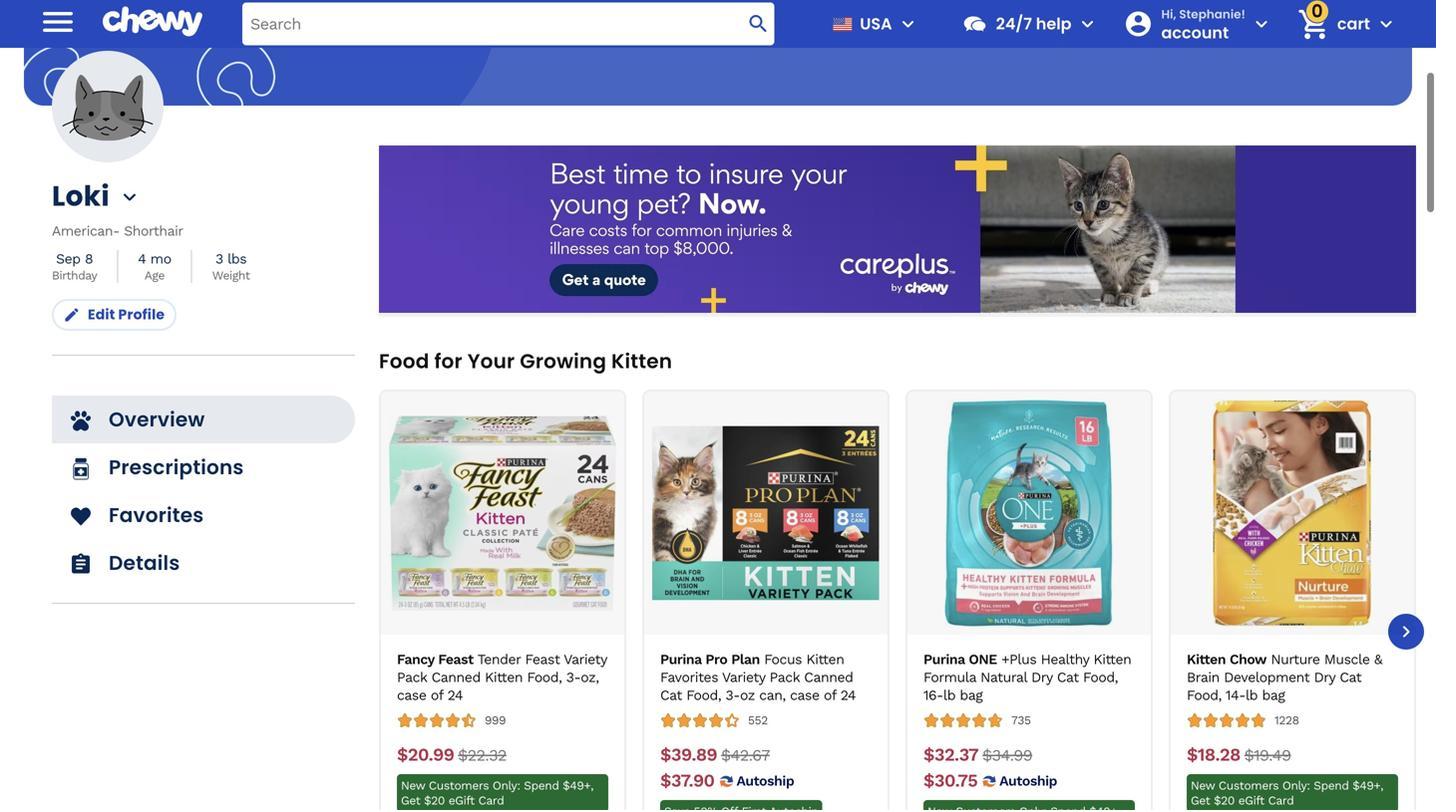 Task type: locate. For each thing, give the bounding box(es) containing it.
1 canned from the left
[[431, 670, 480, 686]]

1 horizontal spatial purina
[[923, 652, 965, 668]]

autoship
[[736, 773, 794, 790], [999, 773, 1057, 790]]

kitten
[[611, 348, 672, 375], [806, 652, 844, 668], [1093, 652, 1131, 668], [1187, 652, 1226, 668], [485, 670, 523, 686]]

menu image left chewy home image
[[38, 2, 78, 42]]

bag down development
[[1262, 688, 1285, 704]]

1 spend from the left
[[524, 779, 559, 793]]

0 horizontal spatial egift
[[448, 794, 475, 808]]

fancy feast tender feast variety pack canned kitten food, 3-oz, case of 24 image
[[389, 400, 616, 627]]

lb for 16-
[[943, 688, 955, 704]]

14-
[[1226, 688, 1246, 704]]

2 24 from the left
[[840, 688, 856, 704]]

0 horizontal spatial bag
[[960, 688, 983, 704]]

1 horizontal spatial get
[[1191, 794, 1210, 808]]

2 get from the left
[[1191, 794, 1210, 808]]

2 card from the left
[[1268, 794, 1294, 808]]

2 $49+, from the left
[[1353, 779, 1383, 793]]

0 horizontal spatial $20
[[424, 794, 445, 808]]

2 canned from the left
[[804, 670, 853, 686]]

1 $49+, from the left
[[563, 779, 594, 793]]

get down $20.99 "text box"
[[401, 794, 420, 808]]

1 horizontal spatial autoship
[[999, 773, 1057, 790]]

canned inside focus kitten favorites variety pack canned cat food, 3-oz can, case of 24
[[804, 670, 853, 686]]

3 lbs
[[215, 251, 247, 267]]

$42.67 text field
[[721, 745, 770, 767]]

menu image right usa
[[896, 12, 920, 36]]

autoship for $32.37
[[999, 773, 1057, 790]]

card down $22.32
[[478, 794, 504, 808]]

menu image inside usa popup button
[[896, 12, 920, 36]]

favorites down purina pro plan in the bottom of the page
[[660, 670, 718, 686]]

new down $20.99 "text box"
[[401, 779, 425, 793]]

2 new customers only: spend $49+, get $20 egift card from the left
[[1191, 779, 1383, 808]]

egift down $20.99 $22.32
[[448, 794, 475, 808]]

2 $20 from the left
[[1214, 794, 1235, 808]]

lb
[[943, 688, 955, 704], [1246, 688, 1258, 704]]

2 horizontal spatial cat
[[1340, 670, 1361, 686]]

dry inside +plus healthy kitten formula natural dry cat food, 16-lb bag
[[1031, 670, 1053, 686]]

feast right fancy
[[438, 652, 473, 668]]

0 horizontal spatial canned
[[431, 670, 480, 686]]

edit profile
[[88, 305, 165, 325]]

1 horizontal spatial $49+,
[[1353, 779, 1383, 793]]

purina for $39.89
[[660, 652, 702, 668]]

1 horizontal spatial card
[[1268, 794, 1294, 808]]

1 horizontal spatial spend
[[1314, 779, 1349, 793]]

1 purina from the left
[[660, 652, 702, 668]]

2 autoship from the left
[[999, 773, 1057, 790]]

1 feast from the left
[[438, 652, 473, 668]]

3-
[[566, 670, 581, 686], [726, 688, 740, 704]]

food, inside tender feast variety pack canned kitten food, 3-oz, case of 24
[[527, 670, 562, 686]]

$20 down $18.28 text field
[[1214, 794, 1235, 808]]

0 horizontal spatial case
[[397, 688, 426, 704]]

dry
[[1031, 670, 1053, 686], [1314, 670, 1335, 686]]

$20.99 text field
[[397, 745, 454, 767]]

dry for muscle
[[1314, 670, 1335, 686]]

1 customers from the left
[[429, 779, 489, 793]]

0 horizontal spatial get
[[401, 794, 420, 808]]

kitten chow nurture muscle & brain development dry cat food, 14-lb bag image
[[1179, 400, 1406, 627]]

cat for $32.37
[[1057, 670, 1079, 686]]

plan
[[731, 652, 760, 668]]

2 purina from the left
[[923, 652, 965, 668]]

of inside tender feast variety pack canned kitten food, 3-oz, case of 24
[[431, 688, 443, 704]]

1 new from the left
[[401, 779, 425, 793]]

only: down $22.32
[[493, 779, 520, 793]]

oz
[[740, 688, 755, 704]]

food,
[[527, 670, 562, 686], [1083, 670, 1118, 686], [686, 688, 721, 704], [1187, 688, 1222, 704]]

3- inside tender feast variety pack canned kitten food, 3-oz, case of 24
[[566, 670, 581, 686]]

of right "can,"
[[824, 688, 836, 704]]

1 horizontal spatial dry
[[1314, 670, 1335, 686]]

2 dry from the left
[[1314, 670, 1335, 686]]

2 bag from the left
[[1262, 688, 1285, 704]]

card for $18.28
[[1268, 794, 1294, 808]]

0 horizontal spatial 3-
[[566, 670, 581, 686]]

account
[[1161, 21, 1229, 44]]

$22.32
[[458, 747, 507, 766]]

new customers only: spend $49+, get $20 egift card down $22.32
[[401, 779, 594, 808]]

food, left oz,
[[527, 670, 562, 686]]

1 horizontal spatial 3-
[[726, 688, 740, 704]]

food, down brain at the bottom right
[[1187, 688, 1222, 704]]

canned
[[431, 670, 480, 686], [804, 670, 853, 686]]

0 vertical spatial variety
[[564, 652, 607, 668]]

autoship for $39.89
[[736, 773, 794, 790]]

+plus
[[1001, 652, 1036, 668]]

favorites inside focus kitten favorites variety pack canned cat food, 3-oz can, case of 24
[[660, 670, 718, 686]]

24 down fancy feast
[[447, 688, 463, 704]]

purina
[[660, 652, 702, 668], [923, 652, 965, 668]]

1 egift from the left
[[448, 794, 475, 808]]

0 horizontal spatial feast
[[438, 652, 473, 668]]

card down $19.49
[[1268, 794, 1294, 808]]

$49+, for $20.99
[[563, 779, 594, 793]]

bag inside nurture muscle & brain development dry cat food, 14-lb bag
[[1262, 688, 1285, 704]]

purina pro plan focus kitten favorites variety pack canned cat food, 3-oz can, case of 24 image
[[652, 400, 880, 627]]

0 horizontal spatial of
[[431, 688, 443, 704]]

purina left pro
[[660, 652, 702, 668]]

1 horizontal spatial lb
[[1246, 688, 1258, 704]]

24 right "can,"
[[840, 688, 856, 704]]

1 horizontal spatial new
[[1191, 779, 1215, 793]]

of inside focus kitten favorites variety pack canned cat food, 3-oz can, case of 24
[[824, 688, 836, 704]]

cat down purina pro plan in the bottom of the page
[[660, 688, 682, 704]]

2 pack from the left
[[770, 670, 800, 686]]

nurture muscle & brain development dry cat food, 14-lb bag
[[1187, 652, 1382, 704]]

0 horizontal spatial only:
[[493, 779, 520, 793]]

Product search field
[[242, 2, 774, 45]]

american-
[[52, 223, 120, 239]]

1 autoship from the left
[[736, 773, 794, 790]]

pack down focus
[[770, 670, 800, 686]]

0 horizontal spatial cat
[[660, 688, 682, 704]]

kitten down tender
[[485, 670, 523, 686]]

$49+,
[[563, 779, 594, 793], [1353, 779, 1383, 793]]

kitten inside focus kitten favorites variety pack canned cat food, 3-oz can, case of 24
[[806, 652, 844, 668]]

$39.89 $42.67
[[660, 745, 770, 766]]

1 horizontal spatial $20
[[1214, 794, 1235, 808]]

new for $18.28
[[1191, 779, 1215, 793]]

4 mo
[[138, 251, 171, 267]]

2 feast from the left
[[525, 652, 560, 668]]

fancy
[[397, 652, 434, 668]]

new customers only: spend $49+, get $20 egift card for $20.99
[[401, 779, 594, 808]]

1 card from the left
[[478, 794, 504, 808]]

2 spend from the left
[[1314, 779, 1349, 793]]

new customers only: spend $49+, get $20 egift card down $19.49
[[1191, 779, 1383, 808]]

purina up formula
[[923, 652, 965, 668]]

1 horizontal spatial variety
[[722, 670, 765, 686]]

0 horizontal spatial new
[[401, 779, 425, 793]]

case inside tender feast variety pack canned kitten food, 3-oz, case of 24
[[397, 688, 426, 704]]

brain
[[1187, 670, 1220, 686]]

2 egift from the left
[[1238, 794, 1264, 808]]

2 only: from the left
[[1282, 779, 1310, 793]]

only:
[[493, 779, 520, 793], [1282, 779, 1310, 793]]

feast for tender
[[525, 652, 560, 668]]

0 horizontal spatial customers
[[429, 779, 489, 793]]

case down fancy
[[397, 688, 426, 704]]

3
[[215, 251, 223, 267]]

focus kitten favorites variety pack canned cat food, 3-oz can, case of 24
[[660, 652, 856, 704]]

1 horizontal spatial case
[[790, 688, 819, 704]]

feast for fancy
[[438, 652, 473, 668]]

0 horizontal spatial autoship
[[736, 773, 794, 790]]

feast
[[438, 652, 473, 668], [525, 652, 560, 668]]

1 pack from the left
[[397, 670, 427, 686]]

lb inside nurture muscle & brain development dry cat food, 14-lb bag
[[1246, 688, 1258, 704]]

$20
[[424, 794, 445, 808], [1214, 794, 1235, 808]]

0 horizontal spatial dry
[[1031, 670, 1053, 686]]

552
[[748, 714, 768, 728]]

dry inside nurture muscle & brain development dry cat food, 14-lb bag
[[1314, 670, 1335, 686]]

0 vertical spatial favorites
[[109, 502, 204, 530]]

cat
[[1057, 670, 1079, 686], [1340, 670, 1361, 686], [660, 688, 682, 704]]

1 get from the left
[[401, 794, 420, 808]]

1 horizontal spatial favorites
[[660, 670, 718, 686]]

0 horizontal spatial variety
[[564, 652, 607, 668]]

kitten right focus
[[806, 652, 844, 668]]

chow
[[1230, 652, 1267, 668]]

1 lb from the left
[[943, 688, 955, 704]]

2 customers from the left
[[1219, 779, 1279, 793]]

menu image
[[38, 2, 78, 42], [896, 12, 920, 36]]

autoship down $34.99 text box
[[999, 773, 1057, 790]]

growing
[[520, 348, 606, 375]]

1 horizontal spatial pack
[[770, 670, 800, 686]]

food, for nurture muscle & brain development dry cat food, 14-lb bag
[[1187, 688, 1222, 704]]

lb down formula
[[943, 688, 955, 704]]

autoship down $42.67 text box
[[736, 773, 794, 790]]

0 horizontal spatial purina
[[660, 652, 702, 668]]

feast inside tender feast variety pack canned kitten food, 3-oz, case of 24
[[525, 652, 560, 668]]

1 horizontal spatial bag
[[1262, 688, 1285, 704]]

1 $20 from the left
[[424, 794, 445, 808]]

0 horizontal spatial $49+,
[[563, 779, 594, 793]]

$37.90 text field
[[660, 771, 715, 793]]

pack down fancy
[[397, 670, 427, 686]]

1 vertical spatial variety
[[722, 670, 765, 686]]

1 vertical spatial 3-
[[726, 688, 740, 704]]

1 horizontal spatial menu image
[[896, 12, 920, 36]]

case
[[397, 688, 426, 704], [790, 688, 819, 704]]

2 new from the left
[[1191, 779, 1215, 793]]

1 24 from the left
[[447, 688, 463, 704]]

$20 for $20.99
[[424, 794, 445, 808]]

$30.75
[[923, 771, 977, 792]]

age
[[145, 269, 165, 283]]

prescription manager image
[[69, 457, 93, 481]]

1 bag from the left
[[960, 688, 983, 704]]

purina one
[[923, 652, 997, 668]]

sep
[[56, 251, 80, 267]]

egift down $18.28 $19.49
[[1238, 794, 1264, 808]]

1 horizontal spatial canned
[[804, 670, 853, 686]]

favorites up details
[[109, 502, 204, 530]]

variety down the plan
[[722, 670, 765, 686]]

cat down muscle
[[1340, 670, 1361, 686]]

tender
[[477, 652, 521, 668]]

variety inside tender feast variety pack canned kitten food, 3-oz, case of 24
[[564, 652, 607, 668]]

0 horizontal spatial pack
[[397, 670, 427, 686]]

0 horizontal spatial 24
[[447, 688, 463, 704]]

customers down $18.28 $19.49
[[1219, 779, 1279, 793]]

0 horizontal spatial lb
[[943, 688, 955, 704]]

new customers only: spend $49+, get $20 egift card for $18.28
[[1191, 779, 1383, 808]]

$20.99
[[397, 745, 454, 766]]

bag inside +plus healthy kitten formula natural dry cat food, 16-lb bag
[[960, 688, 983, 704]]

lb inside +plus healthy kitten formula natural dry cat food, 16-lb bag
[[943, 688, 955, 704]]

1 horizontal spatial egift
[[1238, 794, 1264, 808]]

spend
[[524, 779, 559, 793], [1314, 779, 1349, 793]]

for
[[434, 348, 463, 375]]

dry down muscle
[[1314, 670, 1335, 686]]

lb down development
[[1246, 688, 1258, 704]]

help
[[1036, 12, 1072, 35]]

dry down healthy
[[1031, 670, 1053, 686]]

0 horizontal spatial card
[[478, 794, 504, 808]]

$32.37 $34.99
[[923, 745, 1032, 766]]

2 lb from the left
[[1246, 688, 1258, 704]]

new down $18.28 text field
[[1191, 779, 1215, 793]]

pack
[[397, 670, 427, 686], [770, 670, 800, 686]]

chewy support image
[[962, 11, 988, 37]]

loki
[[52, 177, 110, 216]]

kitten right growing
[[611, 348, 672, 375]]

$20 down $20.99 "text box"
[[424, 794, 445, 808]]

kitten chow
[[1187, 652, 1267, 668]]

24
[[447, 688, 463, 704], [840, 688, 856, 704]]

card
[[478, 794, 504, 808], [1268, 794, 1294, 808]]

usa
[[860, 12, 892, 35]]

only: down $19.49
[[1282, 779, 1310, 793]]

cat inside +plus healthy kitten formula natural dry cat food, 16-lb bag
[[1057, 670, 1079, 686]]

1 horizontal spatial cat
[[1057, 670, 1079, 686]]

$19.49 text field
[[1244, 745, 1291, 767]]

&
[[1374, 652, 1382, 668]]

customers down $20.99 $22.32
[[429, 779, 489, 793]]

1 horizontal spatial 24
[[840, 688, 856, 704]]

customers
[[429, 779, 489, 793], [1219, 779, 1279, 793]]

food, down healthy
[[1083, 670, 1118, 686]]

kitten right healthy
[[1093, 652, 1131, 668]]

new
[[401, 779, 425, 793], [1191, 779, 1215, 793]]

list containing $20.99
[[379, 390, 1416, 811]]

get down $18.28 text field
[[1191, 794, 1210, 808]]

0 vertical spatial 3-
[[566, 670, 581, 686]]

favorites
[[109, 502, 204, 530], [660, 670, 718, 686]]

2 case from the left
[[790, 688, 819, 704]]

list
[[379, 390, 1416, 811]]

cart link
[[1289, 0, 1370, 48]]

feast right tender
[[525, 652, 560, 668]]

of down fancy feast
[[431, 688, 443, 704]]

food, down purina pro plan in the bottom of the page
[[686, 688, 721, 704]]

chewy home image
[[103, 0, 202, 44]]

1 of from the left
[[431, 688, 443, 704]]

1 case from the left
[[397, 688, 426, 704]]

case right "can,"
[[790, 688, 819, 704]]

0 horizontal spatial new customers only: spend $49+, get $20 egift card
[[401, 779, 594, 808]]

birthday
[[52, 269, 97, 283]]

spend for $20.99
[[524, 779, 559, 793]]

food, inside focus kitten favorites variety pack canned cat food, 3-oz can, case of 24
[[686, 688, 721, 704]]

purina pro plan
[[660, 652, 760, 668]]

get for $20.99
[[401, 794, 420, 808]]

1 new customers only: spend $49+, get $20 egift card from the left
[[401, 779, 594, 808]]

cat inside focus kitten favorites variety pack canned cat food, 3-oz can, case of 24
[[660, 688, 682, 704]]

variety up oz,
[[564, 652, 607, 668]]

1 horizontal spatial only:
[[1282, 779, 1310, 793]]

1 horizontal spatial of
[[824, 688, 836, 704]]

canned inside tender feast variety pack canned kitten food, 3-oz, case of 24
[[431, 670, 480, 686]]

2 of from the left
[[824, 688, 836, 704]]

food, inside nurture muscle & brain development dry cat food, 14-lb bag
[[1187, 688, 1222, 704]]

1 only: from the left
[[493, 779, 520, 793]]

bag down formula
[[960, 688, 983, 704]]

1 horizontal spatial customers
[[1219, 779, 1279, 793]]

get
[[401, 794, 420, 808], [1191, 794, 1210, 808]]

bag
[[960, 688, 983, 704], [1262, 688, 1285, 704]]

items image
[[1296, 7, 1331, 42]]

card for $20.99
[[478, 794, 504, 808]]

1 vertical spatial favorites
[[660, 670, 718, 686]]

dry for healthy
[[1031, 670, 1053, 686]]

one
[[969, 652, 997, 668]]

bag for development
[[1262, 688, 1285, 704]]

$18.28 text field
[[1187, 745, 1240, 767]]

1 horizontal spatial feast
[[525, 652, 560, 668]]

0 horizontal spatial spend
[[524, 779, 559, 793]]

1 horizontal spatial new customers only: spend $49+, get $20 egift card
[[1191, 779, 1383, 808]]

cat down healthy
[[1057, 670, 1079, 686]]

food, inside +plus healthy kitten formula natural dry cat food, 16-lb bag
[[1083, 670, 1118, 686]]

spend for $18.28
[[1314, 779, 1349, 793]]

1 dry from the left
[[1031, 670, 1053, 686]]



Task type: vqa. For each thing, say whether or not it's contained in the screenshot.
remove image
no



Task type: describe. For each thing, give the bounding box(es) containing it.
0 horizontal spatial favorites
[[109, 502, 204, 530]]

$42.67
[[721, 747, 770, 766]]

mo
[[150, 251, 171, 267]]

get for $18.28
[[1191, 794, 1210, 808]]

edit image
[[64, 307, 80, 323]]

food, for focus kitten favorites variety pack canned cat food, 3-oz can, case of 24
[[686, 688, 721, 704]]

your
[[467, 348, 515, 375]]

$19.49
[[1244, 747, 1291, 766]]

$34.99
[[982, 747, 1032, 766]]

case inside focus kitten favorites variety pack canned cat food, 3-oz can, case of 24
[[790, 688, 819, 704]]

hi,
[[1161, 6, 1176, 22]]

bag for natural
[[960, 688, 983, 704]]

formula
[[923, 670, 976, 686]]

cat inside nurture muscle & brain development dry cat food, 14-lb bag
[[1340, 670, 1361, 686]]

24/7 help
[[996, 12, 1072, 35]]

next image
[[1394, 620, 1418, 644]]

pro
[[705, 652, 727, 668]]

4
[[138, 251, 146, 267]]

cart
[[1337, 12, 1370, 35]]

customers for $18.28
[[1219, 779, 1279, 793]]

hi, stephanie! account
[[1161, 6, 1245, 44]]

details
[[109, 550, 180, 577]]

$32.37
[[923, 745, 978, 766]]

kitten inside +plus healthy kitten formula natural dry cat food, 16-lb bag
[[1093, 652, 1131, 668]]

$34.99 text field
[[982, 745, 1032, 767]]

$30.75 text field
[[923, 771, 977, 793]]

24/7
[[996, 12, 1032, 35]]

$32.37 text field
[[923, 745, 978, 767]]

cart menu image
[[1374, 12, 1398, 36]]

purina one +plus healthy kitten formula natural dry cat food, 16-lb bag image
[[916, 400, 1143, 627]]

$22.32 text field
[[458, 745, 507, 767]]

pack inside tender feast variety pack canned kitten food, 3-oz, case of 24
[[397, 670, 427, 686]]

focus
[[764, 652, 802, 668]]

only: for $20.99
[[493, 779, 520, 793]]

cat for $39.89
[[660, 688, 682, 704]]

best time to insure your young pet? now. care costs for common injuries & illnesses can top $8,000. get a quote. image
[[379, 146, 1416, 313]]

$39.89
[[660, 745, 717, 766]]

$49+, for $18.28
[[1353, 779, 1383, 793]]

details link
[[52, 540, 355, 587]]

weight
[[212, 269, 250, 283]]

$20 for $18.28
[[1214, 794, 1235, 808]]

$18.28 $19.49
[[1187, 745, 1291, 766]]

8
[[85, 251, 93, 267]]

Search text field
[[242, 2, 774, 45]]

new for $20.99
[[401, 779, 425, 793]]

fancy feast
[[397, 652, 473, 668]]

purina for $32.37
[[923, 652, 965, 668]]

egift for $18.28
[[1238, 794, 1264, 808]]

account menu image
[[1249, 12, 1273, 36]]

999
[[485, 714, 506, 728]]

favorites link
[[52, 492, 355, 540]]

paw image
[[69, 409, 93, 433]]

food for your growing kitten
[[379, 348, 672, 375]]

help menu image
[[1076, 12, 1100, 36]]

pack inside focus kitten favorites variety pack canned cat food, 3-oz can, case of 24
[[770, 670, 800, 686]]

16-
[[923, 688, 943, 704]]

overview
[[109, 406, 205, 434]]

variety inside focus kitten favorites variety pack canned cat food, 3-oz can, case of 24
[[722, 670, 765, 686]]

tender feast variety pack canned kitten food, 3-oz, case of 24
[[397, 652, 607, 704]]

shorthair
[[124, 223, 183, 239]]

egift for $20.99
[[448, 794, 475, 808]]

3- inside focus kitten favorites variety pack canned cat food, 3-oz can, case of 24
[[726, 688, 740, 704]]

1228
[[1275, 714, 1299, 728]]

profile
[[118, 305, 165, 325]]

food
[[379, 348, 429, 375]]

$20.99 $22.32
[[397, 745, 507, 766]]

prescriptions
[[109, 454, 244, 482]]

muscle
[[1324, 652, 1370, 668]]

$37.90
[[660, 771, 715, 792]]

american- shorthair
[[52, 223, 183, 239]]

lbs
[[227, 251, 247, 267]]

nurture
[[1271, 652, 1320, 668]]

food, for +plus healthy kitten formula natural dry cat food, 16-lb bag
[[1083, 670, 1118, 686]]

lb for 14-
[[1246, 688, 1258, 704]]

735
[[1011, 714, 1031, 728]]

natural
[[980, 670, 1027, 686]]

kitten up brain at the bottom right
[[1187, 652, 1226, 668]]

edit
[[88, 305, 115, 325]]

+plus healthy kitten formula natural dry cat food, 16-lb bag
[[923, 652, 1131, 704]]

$39.89 text field
[[660, 745, 717, 767]]

oz,
[[581, 670, 599, 686]]

development
[[1224, 670, 1310, 686]]

healthy
[[1041, 652, 1089, 668]]

stephanie!
[[1179, 6, 1245, 22]]

only: for $18.28
[[1282, 779, 1310, 793]]

sep 8
[[56, 251, 93, 267]]

24 inside tender feast variety pack canned kitten food, 3-oz, case of 24
[[447, 688, 463, 704]]

submit search image
[[747, 12, 770, 36]]

can,
[[759, 688, 786, 704]]

0 horizontal spatial menu image
[[38, 2, 78, 42]]

$18.28
[[1187, 745, 1240, 766]]

24 inside focus kitten favorites variety pack canned cat food, 3-oz can, case of 24
[[840, 688, 856, 704]]

usa button
[[824, 0, 920, 48]]

24/7 help link
[[954, 0, 1072, 48]]

customers for $20.99
[[429, 779, 489, 793]]

kitten inside tender feast variety pack canned kitten food, 3-oz, case of 24
[[485, 670, 523, 686]]



